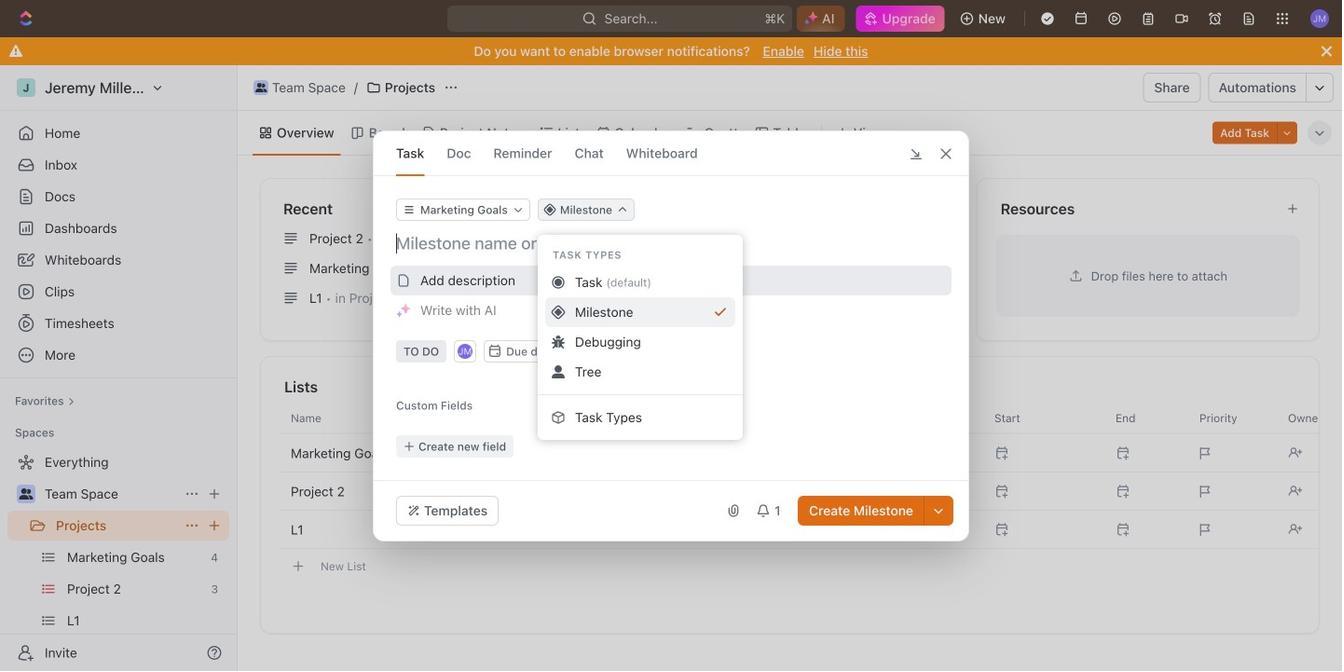 Task type: describe. For each thing, give the bounding box(es) containing it.
bug image
[[552, 336, 565, 349]]

tree inside sidebar navigation
[[7, 447, 229, 671]]

Milestone name or type '/' for commands text field
[[396, 232, 950, 254]]

1 horizontal spatial user group image
[[255, 83, 267, 92]]



Task type: locate. For each thing, give the bounding box(es) containing it.
0 horizontal spatial user group image
[[19, 488, 33, 500]]

user large image
[[552, 365, 565, 378]]

user group image inside sidebar navigation
[[19, 488, 33, 500]]

user group image
[[255, 83, 267, 92], [19, 488, 33, 500]]

0 vertical spatial user group image
[[255, 83, 267, 92]]

sidebar navigation
[[0, 65, 238, 671]]

dialog
[[373, 130, 969, 542]]

1 vertical spatial user group image
[[19, 488, 33, 500]]

tree
[[7, 447, 229, 671]]



Task type: vqa. For each thing, say whether or not it's contained in the screenshot.
private inside the When enabled, attachment links will automatically expire one hour after the link is generated. New links are generated when a task is opened or when exporting. Setting attachments as private only applies to new attachments added after the feature has been turned on.
no



